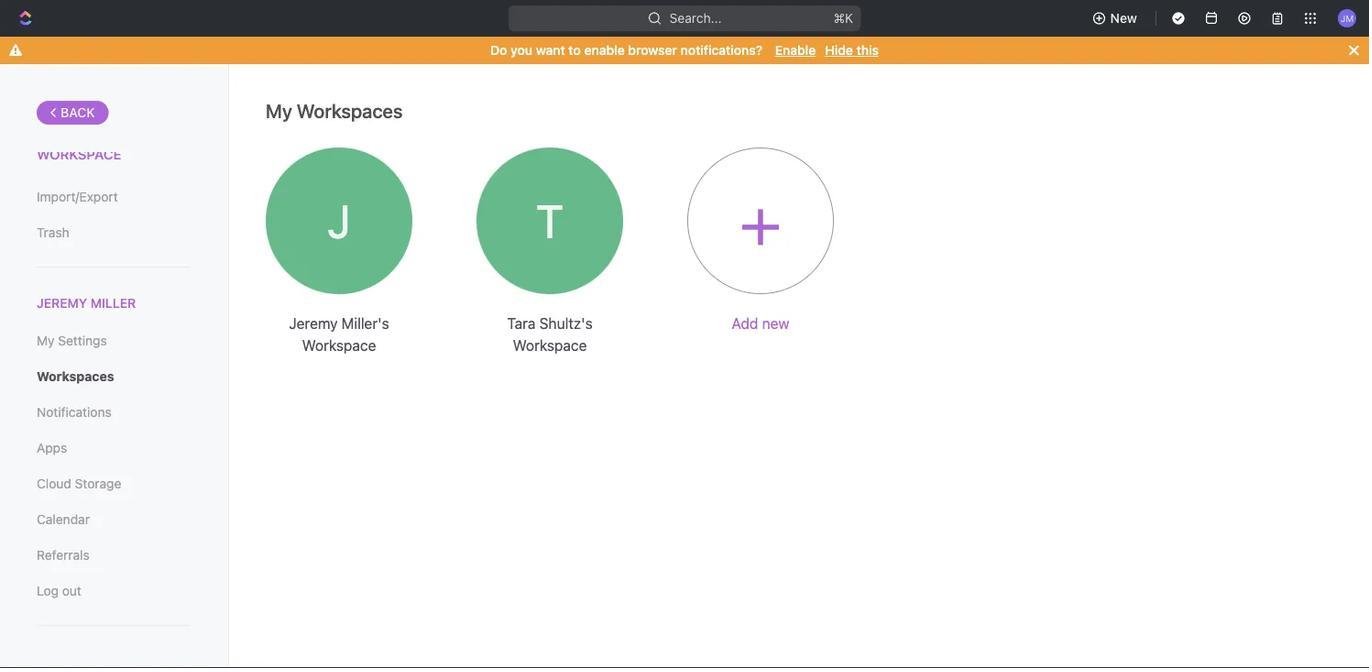 Task type: locate. For each thing, give the bounding box(es) containing it.
workspace
[[37, 146, 121, 162], [535, 215, 605, 230], [302, 337, 376, 354], [513, 337, 587, 354]]

workspaces link
[[37, 361, 192, 393]]

1 horizontal spatial my
[[266, 99, 292, 122]]

0 horizontal spatial tara shultz's workspace
[[37, 128, 141, 162]]

miller's
[[342, 315, 389, 332]]

this
[[857, 43, 879, 58]]

leave
[[495, 215, 531, 230]]

back
[[61, 105, 95, 120]]

0 horizontal spatial workspaces
[[37, 369, 114, 384]]

0 vertical spatial shultz's
[[75, 128, 141, 144]]

jeremy miller's workspace
[[289, 315, 389, 354]]

1 horizontal spatial shultz's
[[540, 315, 593, 332]]

search...
[[670, 11, 722, 26]]

0 vertical spatial settings
[[313, 215, 365, 230]]

jeremy for jeremy miller's workspace
[[289, 315, 338, 332]]

tara shultz's workspace
[[37, 128, 141, 162], [507, 315, 593, 354]]

jeremy left miller's
[[289, 315, 338, 332]]

jeremy up my settings
[[37, 296, 87, 311]]

cloud storage link
[[37, 469, 192, 500]]

cloud
[[37, 476, 71, 492]]

jeremy for jeremy miller
[[37, 296, 87, 311]]

0 vertical spatial workspaces
[[297, 99, 403, 122]]

do you want to enable browser notifications? enable hide this
[[490, 43, 879, 58]]

miller
[[91, 296, 136, 311]]

cloud storage
[[37, 476, 121, 492]]

0 horizontal spatial jeremy
[[37, 296, 87, 311]]

1 vertical spatial shultz's
[[540, 315, 593, 332]]

0 vertical spatial jeremy
[[37, 296, 87, 311]]

1 horizontal spatial workspaces
[[297, 99, 403, 122]]

do
[[490, 43, 507, 58]]

add new
[[732, 315, 790, 332]]

0 vertical spatial tara
[[37, 128, 72, 144]]

0 vertical spatial my
[[266, 99, 292, 122]]

workspaces inside workspaces link
[[37, 369, 114, 384]]

1 vertical spatial my
[[37, 333, 55, 349]]

1 vertical spatial settings
[[58, 333, 107, 349]]

1 vertical spatial tara
[[507, 315, 536, 332]]

1 vertical spatial workspaces
[[37, 369, 114, 384]]

0 horizontal spatial settings
[[58, 333, 107, 349]]

leave workspace
[[495, 215, 605, 230]]

0 vertical spatial tara shultz's workspace
[[37, 128, 141, 162]]

hide
[[825, 43, 853, 58]]

settings
[[313, 215, 365, 230], [58, 333, 107, 349]]

tara
[[37, 128, 72, 144], [507, 315, 536, 332]]

my for my settings
[[37, 333, 55, 349]]

log
[[37, 584, 59, 599]]

1 horizontal spatial tara
[[507, 315, 536, 332]]

1 horizontal spatial tara shultz's workspace
[[507, 315, 593, 354]]

jeremy inside jeremy miller's workspace
[[289, 315, 338, 332]]

notifications
[[37, 405, 112, 420]]

shultz's
[[75, 128, 141, 144], [540, 315, 593, 332]]

0 horizontal spatial my
[[37, 333, 55, 349]]

1 vertical spatial jeremy
[[289, 315, 338, 332]]

1 horizontal spatial jeremy
[[289, 315, 338, 332]]

new
[[1111, 11, 1138, 26]]

workspaces
[[297, 99, 403, 122], [37, 369, 114, 384]]

my
[[266, 99, 292, 122], [37, 333, 55, 349]]

1 horizontal spatial settings
[[313, 215, 365, 230]]

my settings
[[37, 333, 107, 349]]

notifications link
[[37, 397, 192, 428]]

add
[[732, 315, 759, 332]]

1 vertical spatial tara shultz's workspace
[[507, 315, 593, 354]]

jeremy
[[37, 296, 87, 311], [289, 315, 338, 332]]

+
[[739, 177, 783, 264]]

0 horizontal spatial shultz's
[[75, 128, 141, 144]]



Task type: describe. For each thing, give the bounding box(es) containing it.
back link
[[37, 101, 109, 125]]

notifications?
[[681, 43, 763, 58]]

leave workspace link
[[495, 212, 605, 230]]

out
[[62, 584, 81, 599]]

you
[[511, 43, 533, 58]]

my workspaces
[[266, 99, 403, 122]]

my settings link
[[37, 326, 192, 357]]

t
[[537, 194, 563, 248]]

⌘k
[[834, 11, 854, 26]]

workspace inside leave workspace link
[[535, 215, 605, 230]]

browser
[[628, 43, 677, 58]]

workspace inside jeremy miller's workspace
[[302, 337, 376, 354]]

calendar
[[37, 512, 90, 527]]

trash
[[37, 225, 69, 240]]

jeremy miller
[[37, 296, 136, 311]]

referrals
[[37, 548, 90, 563]]

want
[[536, 43, 565, 58]]

import/export
[[37, 189, 118, 204]]

trash link
[[37, 217, 192, 248]]

import/export link
[[37, 182, 192, 213]]

to
[[569, 43, 581, 58]]

apps link
[[37, 433, 192, 464]]

j
[[328, 194, 351, 248]]

new
[[762, 315, 790, 332]]

storage
[[75, 476, 121, 492]]

calendar link
[[37, 504, 192, 536]]

0 horizontal spatial tara
[[37, 128, 72, 144]]

jm button
[[1333, 4, 1362, 33]]

log out link
[[37, 576, 192, 607]]

settings inside my settings link
[[58, 333, 107, 349]]

jm
[[1341, 13, 1354, 23]]

referrals link
[[37, 540, 192, 571]]

new button
[[1085, 4, 1149, 33]]

settings link
[[313, 212, 365, 230]]

log out
[[37, 584, 81, 599]]

enable
[[775, 43, 816, 58]]

apps
[[37, 441, 67, 456]]

enable
[[584, 43, 625, 58]]

my for my workspaces
[[266, 99, 292, 122]]



Task type: vqa. For each thing, say whether or not it's contained in the screenshot.
Apps link
yes



